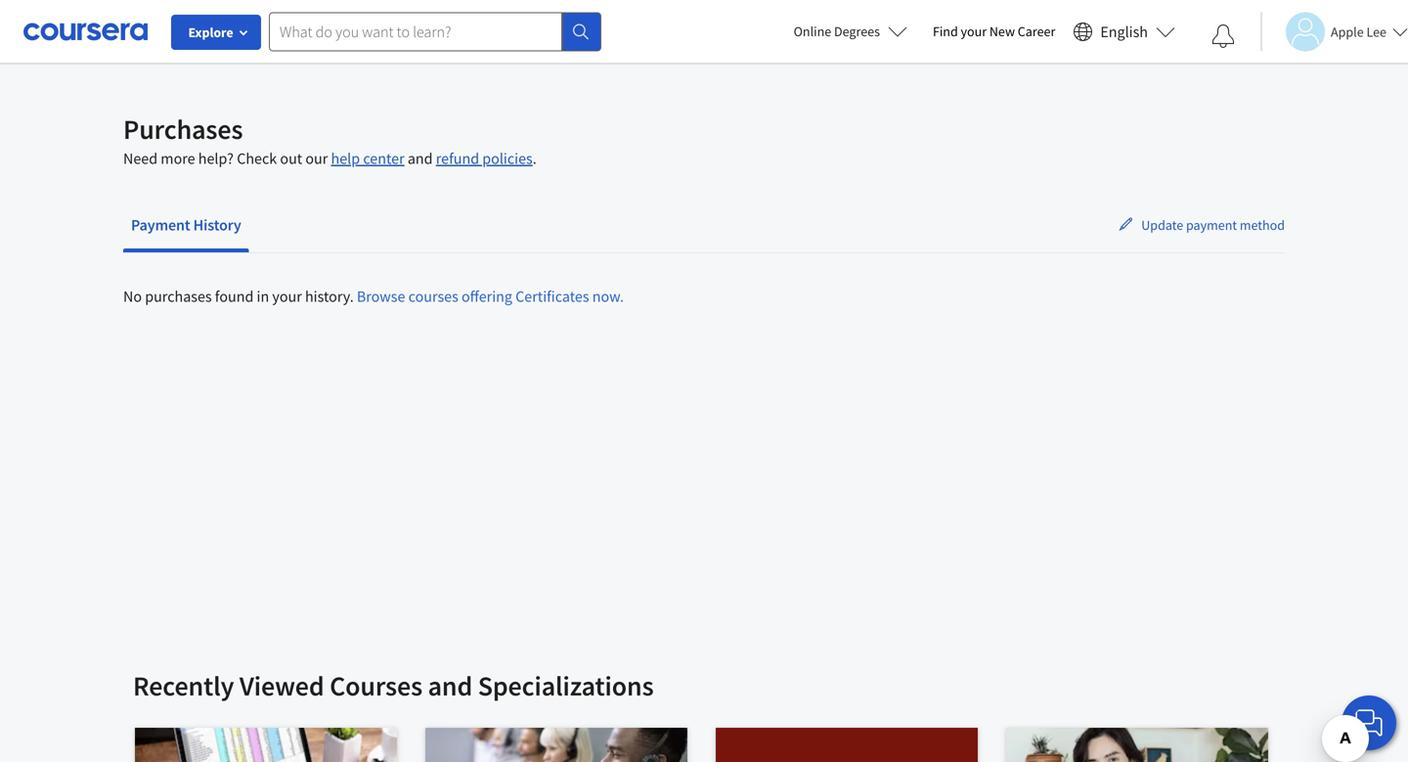 Task type: describe. For each thing, give the bounding box(es) containing it.
check
[[237, 149, 277, 168]]

help center link
[[331, 149, 405, 168]]

1 horizontal spatial your
[[961, 22, 987, 40]]

browse courses offering certificates now. link
[[357, 287, 624, 306]]

refund policies link
[[436, 149, 533, 168]]

history
[[193, 215, 241, 235]]

recently viewed courses and specializations
[[133, 669, 654, 703]]

update payment method
[[1142, 216, 1285, 234]]

chat with us image
[[1354, 707, 1385, 739]]

certificates
[[516, 287, 589, 306]]

recently
[[133, 669, 234, 703]]

explore button
[[171, 15, 261, 50]]

courses
[[330, 669, 423, 703]]

payment history
[[131, 215, 241, 235]]

courses
[[409, 287, 459, 306]]

find your new career
[[933, 22, 1056, 40]]

apple lee button
[[1261, 12, 1409, 51]]

no
[[123, 287, 142, 306]]

viewed
[[240, 669, 324, 703]]

payment
[[131, 215, 190, 235]]

in
[[257, 287, 269, 306]]

1 vertical spatial and
[[428, 669, 473, 703]]

1 vertical spatial your
[[272, 287, 302, 306]]

degrees
[[834, 22, 880, 40]]

need
[[123, 149, 158, 168]]

update payment method link
[[1118, 216, 1285, 236]]

payment
[[1187, 216, 1238, 234]]

recently viewed courses and specializations carousel element
[[123, 609, 1409, 762]]

out
[[280, 149, 302, 168]]

refund
[[436, 149, 479, 168]]

help
[[331, 149, 360, 168]]

career
[[1018, 22, 1056, 40]]

online degrees
[[794, 22, 880, 40]]

and inside purchases need more help? check out our help center and refund policies .
[[408, 149, 433, 168]]



Task type: locate. For each thing, give the bounding box(es) containing it.
new
[[990, 22, 1015, 40]]

show notifications image
[[1212, 24, 1235, 48]]

and right courses
[[428, 669, 473, 703]]

What do you want to learn? text field
[[269, 12, 562, 51]]

explore
[[188, 23, 233, 41]]

found
[[215, 287, 254, 306]]

browse
[[357, 287, 405, 306]]

coursera image
[[23, 16, 148, 47]]

lee
[[1367, 23, 1387, 41]]

.
[[533, 149, 537, 168]]

0 horizontal spatial your
[[272, 287, 302, 306]]

policies
[[483, 149, 533, 168]]

no purchases found in your history. browse courses offering certificates now.
[[123, 287, 624, 306]]

apple
[[1331, 23, 1364, 41]]

your
[[961, 22, 987, 40], [272, 287, 302, 306]]

specializations
[[478, 669, 654, 703]]

and right center
[[408, 149, 433, 168]]

offering
[[462, 287, 513, 306]]

your right "in"
[[272, 287, 302, 306]]

find
[[933, 22, 958, 40]]

None search field
[[269, 12, 602, 51]]

your right find
[[961, 22, 987, 40]]

more
[[161, 149, 195, 168]]

online
[[794, 22, 832, 40]]

center
[[363, 149, 405, 168]]

purchases
[[123, 112, 243, 146]]

english
[[1101, 22, 1148, 42]]

method
[[1240, 216, 1285, 234]]

online degrees button
[[778, 10, 923, 53]]

purchases need more help? check out our help center and refund policies .
[[123, 112, 537, 168]]

0 vertical spatial and
[[408, 149, 433, 168]]

update
[[1142, 216, 1184, 234]]

now.
[[593, 287, 624, 306]]

and
[[408, 149, 433, 168], [428, 669, 473, 703]]

0 vertical spatial your
[[961, 22, 987, 40]]

our
[[306, 149, 328, 168]]

help?
[[198, 149, 234, 168]]

find your new career link
[[923, 20, 1066, 44]]

apple lee
[[1331, 23, 1387, 41]]

history.
[[305, 287, 354, 306]]

payment history button
[[123, 202, 249, 248]]

purchases
[[145, 287, 212, 306]]

english button
[[1066, 0, 1184, 64]]



Task type: vqa. For each thing, say whether or not it's contained in the screenshot.
bottommost and
yes



